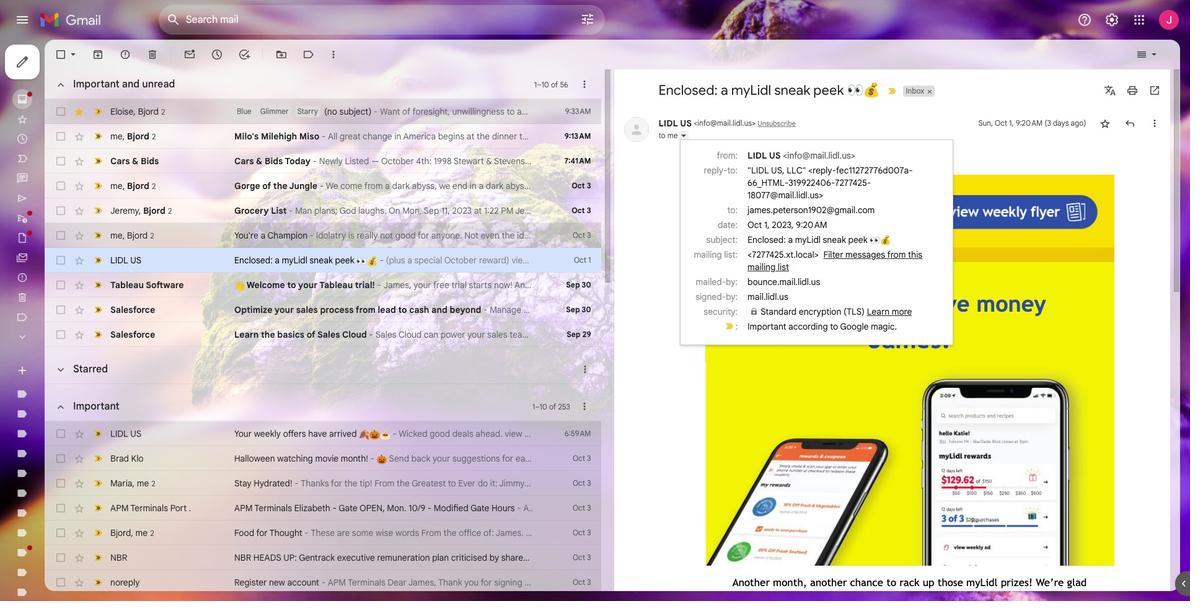 Task type: vqa. For each thing, say whether or not it's contained in the screenshot.
"GRAMMAR" corresponding to Grammar suggestions off
no



Task type: describe. For each thing, give the bounding box(es) containing it.
by
[[490, 553, 499, 564]]

toggle split pane mode image
[[1136, 48, 1148, 61]]

security:
[[704, 306, 738, 317]]

offers
[[283, 429, 306, 440]]

2 vertical spatial important
[[73, 401, 119, 413]]

milehigh
[[261, 131, 297, 142]]

spend
[[773, 291, 835, 317]]

to right lead
[[398, 304, 407, 316]]

oct 1, 2023, 9:20 am
[[748, 219, 828, 230]]

important and unread button
[[48, 72, 180, 97]]

sun,
[[979, 118, 994, 127]]

🎃 image
[[370, 430, 380, 440]]

a up lidl us < info@mail.lidl.us > unsubscribe at the right top
[[721, 82, 728, 99]]

9:13 am
[[565, 131, 591, 141]]

important and unread tab panel
[[45, 69, 601, 347]]

bjord right eloise
[[138, 106, 159, 117]]

2 tableau from the left
[[319, 280, 353, 291]]

me up the jeremy
[[110, 180, 123, 191]]

row containing jeremy
[[45, 198, 601, 223]]

eloise , bjord 2
[[110, 106, 165, 117]]

to right welcome
[[287, 280, 296, 291]]

sun, oct 1, 9:20 am (3 days ago) cell
[[979, 117, 1087, 129]]

2 to: from the top
[[728, 204, 738, 216]]

learn for learn the basics of sales cloud -
[[234, 329, 259, 340]]

2 row from the top
[[45, 124, 601, 149]]

mylidl up lidl us < info@mail.lidl.us > unsubscribe at the right top
[[732, 82, 772, 99]]

salesforce for optimize your sales process from lead to cash and beyond
[[110, 304, 155, 316]]

be
[[891, 592, 902, 602]]

list:
[[724, 249, 738, 260]]

< for lidl us < info@mail.lidl.us >
[[783, 150, 788, 161]]

319922406-
[[789, 177, 836, 188]]

the left jungle
[[273, 180, 288, 192]]

learn more
[[867, 306, 912, 317]]

filter
[[824, 249, 844, 260]]

money,
[[842, 291, 917, 317]]

sep for optimize your sales process from lead to cash and beyond -
[[566, 305, 580, 314]]

labels image
[[303, 48, 315, 61]]

miso
[[299, 131, 320, 142]]

row containing brad klo
[[45, 446, 601, 471]]

prizes!
[[1001, 576, 1033, 589]]

you're
[[234, 230, 258, 241]]

.
[[189, 503, 191, 514]]

date:
[[718, 219, 738, 230]]

1 vertical spatial your
[[275, 304, 294, 316]]

1 gate from the left
[[339, 503, 358, 514]]

row containing nbr
[[45, 546, 601, 571]]

1, inside the sun, oct 1, 9:20 am (3 days ago) cell
[[1010, 118, 1014, 127]]

jeremy , bjord 2
[[110, 205, 172, 216]]

10/9
[[409, 503, 426, 514]]

to me
[[659, 131, 678, 140]]

row containing maria
[[45, 471, 601, 496]]

bjord for gorge
[[127, 180, 149, 191]]

1 horizontal spatial your
[[298, 280, 318, 291]]

report spam image
[[119, 48, 131, 61]]

> for lidl us < info@mail.lidl.us > unsubscribe
[[752, 118, 756, 127]]

halloween
[[234, 453, 275, 464]]

account
[[287, 577, 319, 588]]

oct inside cell
[[995, 118, 1008, 127]]

lidl - low-priced groceries image
[[705, 175, 910, 262]]

oct for row containing nbr
[[573, 553, 585, 562]]

"lidl us, llc" <reply-fec11272776d007a- 66_html-319922406-7277425- 18077@mail.lidl.us>
[[748, 165, 913, 201]]

cash
[[409, 304, 429, 316]]

– for important and unread
[[537, 80, 542, 89]]

bjord inside important tab panel
[[110, 527, 131, 539]]

1 vertical spatial 1
[[589, 255, 591, 265]]

lidl us < info@mail.lidl.us >
[[748, 150, 856, 161]]

<7277425.xt.local>
[[748, 249, 821, 260]]

too
[[928, 592, 944, 602]]

sun, oct 1, 9:20 am (3 days ago)
[[979, 118, 1087, 127]]

<reply-
[[809, 165, 837, 176]]

a down you're a champion -
[[275, 255, 280, 266]]

new inside another month, another chance to rack up those mylidl prizes! we're glad you're a mylidl member—you'll be glad too when you see the new list o
[[1033, 592, 1052, 602]]

starry
[[297, 107, 318, 116]]

row containing bjord
[[45, 521, 601, 546]]

food for thought -
[[234, 528, 311, 539]]

cell containing lidl us
[[748, 150, 856, 161]]

magic.
[[871, 321, 897, 332]]

3 for you're a champion -
[[587, 231, 591, 240]]

👀 image
[[870, 235, 881, 246]]

glimmer
[[260, 107, 289, 116]]

show more messages. image
[[571, 363, 574, 376]]

bjord for grocery
[[143, 205, 166, 216]]

starred
[[73, 363, 108, 376]]

list
[[271, 205, 287, 216]]

tableau software
[[110, 280, 184, 291]]

1 vertical spatial sneak
[[823, 234, 846, 245]]

apm terminals port .
[[110, 503, 191, 514]]

from
[[375, 478, 395, 489]]

1 horizontal spatial peek
[[814, 82, 844, 99]]

1 vertical spatial enclosed: a mylidl sneak peek
[[748, 234, 870, 245]]

1 – 10 of 56
[[534, 80, 569, 89]]

2 inside eloise , bjord 2
[[161, 107, 165, 116]]

according
[[789, 321, 828, 332]]

search mail image
[[162, 9, 185, 31]]

hydrated!
[[254, 478, 292, 489]]

56
[[560, 80, 569, 89]]

filter messages from this mailing list link
[[748, 249, 923, 273]]

us up show details image
[[680, 118, 692, 129]]

mylidl down oct 1, 2023, 9:20 am
[[795, 234, 821, 245]]

bjord , me 2
[[110, 527, 154, 539]]

the left the tip!
[[345, 478, 358, 489]]

beyond
[[450, 304, 482, 316]]

your weekly offers have arrived
[[234, 429, 359, 440]]

🍂 image
[[359, 430, 370, 440]]

of right gorge
[[262, 180, 271, 192]]

me down eloise
[[110, 131, 123, 142]]

not starred image
[[1099, 117, 1112, 129]]

milo's milehigh miso -
[[234, 131, 328, 142]]

in
[[912, 156, 919, 166]]

register
[[234, 577, 267, 588]]

milo's
[[234, 131, 259, 142]]

6 row from the top
[[45, 223, 601, 248]]

up
[[923, 576, 935, 589]]

Search mail text field
[[186, 14, 546, 26]]

2 for stay hydrated! - thanks for the tip! from the greatest to ever do it: jimmy pete
[[152, 479, 155, 488]]

0 vertical spatial glad
[[1067, 576, 1087, 589]]

hero_img image
[[705, 361, 1115, 566]]

enclosed: a mylidl sneak peek inside important and unread tab panel
[[234, 255, 357, 266]]

delete image
[[146, 48, 159, 61]]

10 for important
[[540, 402, 547, 411]]

view weekly flyer image
[[910, 175, 1115, 262]]

lidl inside important tab panel
[[110, 429, 128, 440]]

thanks
[[301, 478, 329, 489]]

mylidl up you
[[967, 576, 998, 589]]

messages
[[846, 249, 886, 260]]

(no subject) -
[[324, 106, 380, 117]]

1 horizontal spatial for
[[331, 478, 342, 489]]

bjord for you're
[[127, 230, 148, 241]]

to left google
[[830, 321, 839, 332]]

pete
[[527, 478, 545, 489]]

new inside important tab panel
[[269, 577, 285, 588]]

me down the jeremy
[[110, 230, 123, 241]]

< for lidl us < info@mail.lidl.us > unsubscribe
[[694, 118, 698, 127]]

money
[[977, 291, 1047, 317]]

champion
[[268, 230, 308, 241]]

2 gate from the left
[[471, 503, 490, 514]]

settings image
[[1105, 12, 1120, 27]]

mailing inside filter messages from this mailing list
[[748, 261, 776, 273]]

lidl us < info@mail.lidl.us > unsubscribe
[[659, 118, 796, 129]]

sep 30 for salesforce
[[566, 305, 591, 314]]

💰 image for right 👀 icon
[[864, 82, 880, 98]]

(3
[[1045, 118, 1052, 127]]

me right maria at left bottom
[[137, 478, 149, 489]]

salesforce for learn the basics of sales cloud
[[110, 329, 155, 340]]

1 for important and unread
[[534, 80, 537, 89]]

up:
[[284, 553, 297, 564]]

the right 'from'
[[397, 478, 410, 489]]

optimize your sales process from lead to cash and beyond -
[[234, 304, 490, 316]]

thought
[[270, 528, 302, 539]]

gorge
[[234, 180, 260, 192]]

criticised
[[451, 553, 488, 564]]

hours
[[492, 503, 515, 514]]

3 for gorge of the jungle -
[[587, 181, 591, 190]]

maria
[[110, 478, 132, 489]]

nbr heads up: gentrack executive remuneration plan criticised by shareholders link
[[234, 552, 553, 564]]

elizabeth
[[294, 503, 330, 514]]

mon.
[[387, 503, 407, 514]]

0 vertical spatial mailing
[[694, 249, 722, 260]]

list inside filter messages from this mailing list
[[778, 261, 789, 273]]

info@mail.lidl.us for lidl us < info@mail.lidl.us > unsubscribe
[[698, 118, 752, 127]]

sales
[[296, 304, 318, 316]]

ago)
[[1071, 118, 1087, 127]]

30 for salesforce
[[582, 305, 591, 314]]

3 for food for thought -
[[587, 528, 591, 538]]

a right you're at the left of page
[[261, 230, 265, 241]]

gorge of the jungle -
[[234, 180, 326, 192]]

0 vertical spatial sep
[[566, 280, 580, 290]]

9 row from the top
[[45, 298, 601, 322]]

, for grocery
[[139, 205, 141, 216]]

cars for cars & bids today -
[[234, 156, 254, 167]]

oct for row containing noreply
[[573, 578, 585, 587]]

me , bjord 2 for gorge
[[110, 180, 156, 191]]

process
[[320, 304, 354, 316]]

💰 image for 👀 icon inside the important and unread tab panel
[[367, 256, 378, 266]]

encryption
[[799, 306, 842, 317]]

1 horizontal spatial sneak
[[775, 82, 811, 99]]

0 horizontal spatial 1,
[[765, 219, 770, 230]]

row containing cars & bids
[[45, 149, 601, 174]]

a down oct 1, 2023, 9:20 am
[[788, 234, 793, 245]]

2 for milo's milehigh miso -
[[152, 132, 156, 141]]

to inside another month, another chance to rack up those mylidl prizes! we're glad you're a mylidl member—you'll be glad too when you see the new list o
[[887, 576, 897, 589]]

stay hydrated! - thanks for the tip! from the greatest to ever do it: jimmy pete
[[234, 478, 545, 489]]

oct for fourth row from the top of the james! "main content"
[[572, 181, 585, 190]]

30 for tableau software
[[582, 280, 591, 290]]

2 for you're a champion -
[[150, 231, 154, 240]]

mylidl down month,
[[780, 592, 811, 602]]

oct for row containing bjord
[[573, 528, 585, 538]]

10 row from the top
[[45, 322, 601, 347]]

lidl inside important and unread tab panel
[[110, 255, 128, 266]]

0 horizontal spatial glad
[[905, 592, 925, 602]]

of for 1 – 10 of 253
[[549, 402, 556, 411]]

gentrack
[[299, 553, 335, 564]]

add to tasks image
[[238, 48, 251, 61]]

it:
[[490, 478, 498, 489]]

when
[[947, 592, 972, 602]]

basics
[[277, 329, 305, 340]]

mylidl inside important and unread tab panel
[[282, 255, 308, 266]]

snooze image
[[211, 48, 223, 61]]

nbr heads up: gentrack executive remuneration plan criticised by shareholders
[[234, 553, 553, 564]]

important and unread
[[73, 78, 175, 91]]

, down important and unread
[[134, 106, 136, 117]]

grocery
[[234, 205, 269, 216]]

& for cars & bids today -
[[256, 156, 263, 167]]

welcome to your tableau trial!
[[245, 280, 375, 291]]

oct 3 for stay hydrated! - thanks for the tip! from the greatest to ever do it: jimmy pete
[[573, 479, 591, 488]]

info@mail.lidl.us for lidl us < info@mail.lidl.us >
[[788, 150, 851, 161]]

oct 3 for gorge of the jungle -
[[572, 181, 591, 190]]

view
[[867, 156, 885, 166]]



Task type: locate. For each thing, give the bounding box(es) containing it.
7 row from the top
[[45, 248, 601, 273]]

1 apm from the left
[[110, 503, 129, 514]]

0 vertical spatial sep 30
[[566, 280, 591, 290]]

13 row from the top
[[45, 471, 601, 496]]

cars for cars & bids
[[110, 156, 130, 167]]

👀 image inside important and unread tab panel
[[357, 256, 367, 266]]

enclosed:
[[659, 82, 718, 99], [748, 234, 786, 245], [234, 255, 273, 266]]

0 horizontal spatial cars
[[110, 156, 130, 167]]

10 inside important tab panel
[[540, 402, 547, 411]]

terminals for elizabeth
[[255, 503, 292, 514]]

1 vertical spatial glad
[[905, 592, 925, 602]]

show details image
[[681, 132, 688, 139]]

main menu image
[[15, 12, 30, 27]]

1 vertical spatial 9:20 am
[[796, 219, 828, 230]]

9:20 am inside cell
[[1016, 118, 1043, 127]]

nbr inside nbr heads up: gentrack executive remuneration plan criticised by shareholders link
[[234, 553, 251, 564]]

lidl us for enclosed:
[[110, 255, 141, 266]]

1 row from the top
[[45, 99, 601, 124]]

bjord
[[138, 106, 159, 117], [127, 131, 149, 142], [127, 180, 149, 191], [143, 205, 166, 216], [127, 230, 148, 241], [110, 527, 131, 539]]

1 horizontal spatial 1,
[[1010, 118, 1014, 127]]

– inside important tab panel
[[535, 402, 540, 411]]

2 for grocery list -
[[168, 206, 172, 215]]

lidl us cell
[[659, 118, 758, 129]]

row containing apm terminals port .
[[45, 496, 601, 521]]

lidl up '"lidl'
[[748, 150, 767, 161]]

1 vertical spatial <
[[783, 150, 788, 161]]

1 salesforce from the top
[[110, 304, 155, 316]]

0 horizontal spatial terminals
[[131, 503, 168, 514]]

1 to: from the top
[[728, 165, 738, 176]]

terminals left 'port'
[[131, 503, 168, 514]]

, down apm terminals port .
[[131, 527, 133, 539]]

3 for stay hydrated! - thanks for the tip! from the greatest to ever do it: jimmy pete
[[587, 479, 591, 488]]

row up 'process'
[[45, 273, 601, 298]]

a inside another month, another chance to rack up those mylidl prizes! we're glad you're a mylidl member—you'll be glad too when you see the new list o
[[771, 592, 776, 602]]

2 terminals from the left
[[255, 503, 292, 514]]

your left sales
[[275, 304, 294, 316]]

0 horizontal spatial >
[[752, 118, 756, 127]]

0 horizontal spatial enclosed:
[[234, 255, 273, 266]]

enclosed: a mylidl sneak peek up unsubscribe 'link'
[[659, 82, 847, 99]]

, for you're
[[123, 230, 125, 241]]

bjord down 'jeremy , bjord 2'
[[127, 230, 148, 241]]

to left show details image
[[659, 131, 666, 140]]

the left basics
[[261, 329, 275, 340]]

from down 💰 icon
[[888, 249, 906, 260]]

important for important and unread
[[73, 78, 119, 91]]

2 nbr from the left
[[234, 553, 251, 564]]

< inside lidl us < info@mail.lidl.us > unsubscribe
[[694, 118, 698, 127]]

1 vertical spatial enclosed:
[[748, 234, 786, 245]]

0 vertical spatial new
[[269, 577, 285, 588]]

2 bids from the left
[[265, 156, 283, 167]]

2 vertical spatial 1
[[533, 402, 535, 411]]

row down 'process'
[[45, 322, 601, 347]]

0 vertical spatial and
[[122, 78, 140, 91]]

7277425-
[[836, 177, 871, 188]]

1 vertical spatial from
[[356, 304, 376, 316]]

row up sales at the left of the page
[[45, 298, 601, 322]]

me down apm terminals port .
[[136, 527, 148, 539]]

2 & from the left
[[256, 156, 263, 167]]

important for important according to google magic.
[[748, 321, 787, 332]]

row containing tableau software
[[45, 273, 601, 298]]

None checkbox
[[55, 48, 67, 61], [55, 205, 67, 217], [55, 229, 67, 242], [55, 304, 67, 316], [55, 329, 67, 341], [55, 477, 67, 490], [55, 527, 67, 540], [55, 552, 67, 564], [55, 577, 67, 589], [55, 48, 67, 61], [55, 205, 67, 217], [55, 229, 67, 242], [55, 304, 67, 316], [55, 329, 67, 341], [55, 477, 67, 490], [55, 527, 67, 540], [55, 552, 67, 564], [55, 577, 67, 589]]

lidl
[[659, 118, 678, 129], [748, 150, 767, 161], [110, 255, 128, 266], [110, 429, 128, 440]]

row containing eloise
[[45, 99, 601, 124]]

watching
[[277, 453, 313, 464]]

blue
[[237, 107, 252, 116]]

cars & bids today -
[[234, 156, 319, 167]]

inbox button
[[904, 85, 926, 96]]

gate left open,
[[339, 503, 358, 514]]

bjord down eloise , bjord 2 at left
[[127, 131, 149, 142]]

1 horizontal spatial info@mail.lidl.us
[[788, 150, 851, 161]]

1 vertical spatial by:
[[726, 291, 738, 302]]

, for food
[[131, 527, 133, 539]]

tableau
[[110, 280, 144, 291], [319, 280, 353, 291]]

1 horizontal spatial terminals
[[255, 503, 292, 514]]

2 30 from the top
[[582, 305, 591, 314]]

10 for important and unread
[[542, 80, 549, 89]]

bjord down apm terminals port .
[[110, 527, 131, 539]]

register new account -
[[234, 577, 328, 588]]

mailed-
[[696, 276, 726, 287]]

a right you're
[[771, 592, 776, 602]]

list down we're
[[1055, 592, 1070, 602]]

1 vertical spatial 10
[[540, 402, 547, 411]]

us up us,
[[769, 150, 781, 161]]

learn the basics of sales cloud -
[[234, 329, 376, 340]]

💰 image up trial!
[[367, 256, 378, 266]]

0 vertical spatial for
[[331, 478, 342, 489]]

row containing noreply
[[45, 571, 601, 595]]

move to image
[[275, 48, 288, 61]]

bids for cars & bids
[[141, 156, 159, 167]]

, up the jeremy
[[123, 180, 125, 191]]

1 me , bjord 2 from the top
[[110, 131, 156, 142]]

12 row from the top
[[45, 446, 601, 471]]

7:41 am
[[565, 156, 591, 166]]

1 horizontal spatial glad
[[1067, 576, 1087, 589]]

0 horizontal spatial info@mail.lidl.us
[[698, 118, 752, 127]]

enclosed: inside important and unread tab panel
[[234, 255, 273, 266]]

1 vertical spatial –
[[535, 402, 540, 411]]

0 vertical spatial 10
[[542, 80, 549, 89]]

Not starred checkbox
[[1099, 117, 1112, 129]]

2 horizontal spatial sneak
[[823, 234, 846, 245]]

learn inside important and unread tab panel
[[234, 329, 259, 340]]

bjord down cars & bids at the top
[[127, 180, 149, 191]]

us up tableau software
[[130, 255, 141, 266]]

lidl us inside important tab panel
[[110, 429, 141, 440]]

me , bjord 2 up cars & bids at the top
[[110, 131, 156, 142]]

9:20 am for 2023,
[[796, 219, 828, 230]]

by: up security:
[[726, 291, 738, 302]]

stay
[[234, 478, 252, 489]]

2023,
[[772, 219, 794, 230]]

sep for learn the basics of sales cloud -
[[567, 330, 581, 339]]

– for important
[[535, 402, 540, 411]]

10 inside important and unread tab panel
[[542, 80, 549, 89]]

2 horizontal spatial enclosed:
[[748, 234, 786, 245]]

more image
[[327, 48, 340, 61]]

🎃 image
[[377, 454, 387, 465]]

1 horizontal spatial enclosed:
[[659, 82, 718, 99]]

1 cars from the left
[[110, 156, 130, 167]]

0 horizontal spatial tableau
[[110, 280, 144, 291]]

👀 image
[[847, 82, 864, 98], [357, 256, 367, 266]]

of left 56
[[551, 80, 558, 89]]

nbr for nbr heads up: gentrack executive remuneration plan criticised by shareholders
[[234, 553, 251, 564]]

me left show details image
[[668, 131, 678, 140]]

welcome
[[247, 280, 285, 291]]

peek inside important and unread tab panel
[[335, 255, 355, 266]]

1 – 10 of 253
[[533, 402, 570, 411]]

4 row from the top
[[45, 174, 601, 198]]

– inside important and unread tab panel
[[537, 80, 542, 89]]

me , bjord 2 for you're
[[110, 230, 154, 241]]

view email in browser link
[[867, 156, 953, 166]]

2 vertical spatial me , bjord 2
[[110, 230, 154, 241]]

cars down "milo's"
[[234, 156, 254, 167]]

0 horizontal spatial your
[[275, 304, 294, 316]]

browser
[[922, 156, 953, 166]]

2 inside bjord , me 2
[[150, 529, 154, 538]]

cell
[[748, 150, 856, 161]]

oct 3 for register new account -
[[573, 578, 591, 587]]

another
[[811, 576, 847, 589]]

💰 image left inbox button
[[864, 82, 880, 98]]

3 for grocery list -
[[587, 206, 591, 215]]

sneak up filter
[[823, 234, 846, 245]]

learn
[[867, 306, 890, 317], [234, 329, 259, 340]]

0 vertical spatial 💰 image
[[864, 82, 880, 98]]

cars up the jeremy
[[110, 156, 130, 167]]

👀 image left inbox button
[[847, 82, 864, 98]]

for right thanks
[[331, 478, 342, 489]]

1, right sun,
[[1010, 118, 1014, 127]]

lidl us for your
[[110, 429, 141, 440]]

sneak
[[775, 82, 811, 99], [823, 234, 846, 245], [310, 255, 333, 266]]

apm for apm terminals elizabeth - gate open, mon. 10/9 - modified gate hours -
[[234, 503, 253, 514]]

2 cars from the left
[[234, 156, 254, 167]]

1 vertical spatial to:
[[728, 204, 738, 216]]

0 vertical spatial 👀 image
[[847, 82, 864, 98]]

this
[[908, 249, 923, 260]]

2 up apm terminals port .
[[152, 479, 155, 488]]

1 vertical spatial 30
[[582, 305, 591, 314]]

& up gorge
[[256, 156, 263, 167]]

9:20 am for 1,
[[1016, 118, 1043, 127]]

1 horizontal spatial mailing
[[748, 261, 776, 273]]

1 tableau from the left
[[110, 280, 144, 291]]

by: for signed-
[[726, 291, 738, 302]]

oct for row containing jeremy
[[572, 206, 585, 215]]

from inside filter messages from this mailing list
[[888, 249, 906, 260]]

reply-
[[704, 165, 728, 176]]

sneak up welcome to your tableau trial!
[[310, 255, 333, 266]]

1 horizontal spatial >
[[851, 150, 856, 161]]

(tls)
[[844, 306, 865, 317]]

bids for cars & bids today -
[[265, 156, 283, 167]]

row down thanks
[[45, 496, 601, 521]]

us inside important tab panel
[[130, 429, 141, 440]]

to: down "from:"
[[728, 165, 738, 176]]

2 sep 30 from the top
[[566, 305, 591, 314]]

advanced search options image
[[575, 7, 600, 32]]

1 vertical spatial 💰 image
[[367, 256, 378, 266]]

2 vertical spatial peek
[[335, 255, 355, 266]]

arrived
[[329, 429, 357, 440]]

mailing down <7277425.xt.local>
[[748, 261, 776, 273]]

bounce.mail.lidl.us
[[748, 276, 821, 287]]

important tab panel
[[45, 384, 601, 602]]

the
[[273, 180, 288, 192], [261, 329, 275, 340], [345, 478, 358, 489], [397, 478, 410, 489], [1014, 592, 1030, 602]]

you're a champion -
[[234, 230, 316, 241]]

row up miso
[[45, 99, 601, 124]]

0 vertical spatial to:
[[728, 165, 738, 176]]

list down <7277425.xt.local>
[[778, 261, 789, 273]]

1,
[[1010, 118, 1014, 127], [765, 219, 770, 230]]

2 salesforce from the top
[[110, 329, 155, 340]]

2 vertical spatial sep
[[567, 330, 581, 339]]

important according to google magic.
[[748, 321, 897, 332]]

8 row from the top
[[45, 273, 601, 298]]

2 inside maria , me 2
[[152, 479, 155, 488]]

row up account
[[45, 546, 601, 571]]

greatest
[[412, 478, 446, 489]]

oct 3 for grocery list -
[[572, 206, 591, 215]]

lidl up the brad
[[110, 429, 128, 440]]

important down starred
[[73, 401, 119, 413]]

👋 image
[[234, 281, 245, 291]]

bids left today
[[265, 156, 283, 167]]

info@mail.lidl.us up "from:"
[[698, 118, 752, 127]]

we're
[[1036, 576, 1064, 589]]

1 horizontal spatial learn
[[867, 306, 890, 317]]

sep 29
[[567, 330, 591, 339]]

1 for important
[[533, 402, 535, 411]]

heads
[[253, 553, 281, 564]]

1 vertical spatial sep
[[566, 305, 580, 314]]

tableau up 'process'
[[319, 280, 353, 291]]

0 vertical spatial enclosed:
[[659, 82, 718, 99]]

0 horizontal spatial 9:20 am
[[796, 219, 828, 230]]

learn for learn more
[[867, 306, 890, 317]]

0 horizontal spatial apm
[[110, 503, 129, 514]]

2 by: from the top
[[726, 291, 738, 302]]

> left the unsubscribe on the top right
[[752, 118, 756, 127]]

sep left 29
[[567, 330, 581, 339]]

–
[[537, 80, 542, 89], [535, 402, 540, 411]]

sep 30 for tableau software
[[566, 280, 591, 290]]

1 horizontal spatial <
[[783, 150, 788, 161]]

oct for row containing apm terminals port .
[[573, 504, 585, 513]]

0 horizontal spatial mailing
[[694, 249, 722, 260]]

shareholders
[[502, 553, 553, 564]]

nbr for nbr
[[110, 553, 127, 564]]

1 vertical spatial sep 30
[[566, 305, 591, 314]]

row down miso
[[45, 149, 601, 174]]

9:20 am left (3
[[1016, 118, 1043, 127]]

2 me , bjord 2 from the top
[[110, 180, 156, 191]]

days
[[1054, 118, 1069, 127]]

and inside row
[[432, 304, 448, 316]]

10 left 253
[[540, 402, 547, 411]]

0 vertical spatial from
[[888, 249, 906, 260]]

important down standard
[[748, 321, 787, 332]]

0 horizontal spatial for
[[256, 528, 268, 539]]

oct for row containing maria
[[573, 479, 585, 488]]

learn up magic.
[[867, 306, 890, 317]]

0 vertical spatial 1,
[[1010, 118, 1014, 127]]

row up movie on the left bottom of page
[[45, 422, 601, 446]]

0 horizontal spatial nbr
[[110, 553, 127, 564]]

1 inside important tab panel
[[533, 402, 535, 411]]

9:20 am
[[1016, 118, 1043, 127], [796, 219, 828, 230]]

row down (no
[[45, 124, 601, 149]]

oct 3 for apm terminals elizabeth - gate open, mon. 10/9 - modified gate hours -
[[573, 504, 591, 513]]

30 down oct 1
[[582, 280, 591, 290]]

oct for row containing brad klo
[[573, 454, 585, 463]]

email
[[888, 156, 909, 166]]

1 horizontal spatial bids
[[265, 156, 283, 167]]

ever
[[458, 478, 476, 489]]

have
[[308, 429, 327, 440]]

0 vertical spatial learn
[[867, 306, 890, 317]]

1 vertical spatial list
[[1055, 592, 1070, 602]]

row down today
[[45, 174, 601, 198]]

row down have
[[45, 446, 601, 471]]

apm terminals elizabeth - gate open, mon. 10/9 - modified gate hours -
[[234, 503, 523, 514]]

0 horizontal spatial and
[[122, 78, 140, 91]]

0 horizontal spatial sneak
[[310, 255, 333, 266]]

of inside important tab panel
[[549, 402, 556, 411]]

from inside important and unread tab panel
[[356, 304, 376, 316]]

list inside another month, another chance to rack up those mylidl prizes! we're glad you're a mylidl member—you'll be glad too when you see the new list o
[[1055, 592, 1070, 602]]

1 vertical spatial peek
[[849, 234, 868, 245]]

> left view
[[851, 150, 856, 161]]

of for 1 – 10 of 56
[[551, 80, 558, 89]]

to up be
[[887, 576, 897, 589]]

2 for food for thought -
[[150, 529, 154, 538]]

1 vertical spatial and
[[432, 304, 448, 316]]

learn down optimize
[[234, 329, 259, 340]]

by: for mailed-
[[726, 276, 738, 287]]

16 row from the top
[[45, 546, 601, 571]]

0 vertical spatial important
[[73, 78, 119, 91]]

support image
[[1078, 12, 1093, 27]]

info@mail.lidl.us inside lidl us < info@mail.lidl.us > unsubscribe
[[698, 118, 752, 127]]

the inside another month, another chance to rack up those mylidl prizes! we're glad you're a mylidl member—you'll be glad too when you see the new list o
[[1014, 592, 1030, 602]]

1 terminals from the left
[[131, 503, 168, 514]]

and
[[122, 78, 140, 91], [432, 304, 448, 316]]

important button
[[48, 395, 124, 420]]

terminals down hydrated!
[[255, 503, 292, 514]]

None checkbox
[[55, 105, 67, 118], [55, 130, 67, 143], [55, 155, 67, 167], [55, 180, 67, 192], [55, 254, 67, 267], [55, 279, 67, 291], [55, 428, 67, 440], [55, 453, 67, 465], [55, 502, 67, 515], [55, 105, 67, 118], [55, 130, 67, 143], [55, 155, 67, 167], [55, 180, 67, 192], [55, 254, 67, 267], [55, 279, 67, 291], [55, 428, 67, 440], [55, 453, 67, 465], [55, 502, 67, 515]]

, for gorge
[[123, 180, 125, 191]]

oct for 12th row from the bottom of the james! "main content"
[[573, 231, 585, 240]]

1 vertical spatial 👀 image
[[357, 256, 367, 266]]

1 horizontal spatial 👀 image
[[847, 82, 864, 98]]

1 sep 30 from the top
[[566, 280, 591, 290]]

enclosed: down 2023,
[[748, 234, 786, 245]]

from left lead
[[356, 304, 376, 316]]

1 nbr from the left
[[110, 553, 127, 564]]

sep 30 up sep 29
[[566, 305, 591, 314]]

2 apm from the left
[[234, 503, 253, 514]]

james! main content
[[45, 40, 1181, 602]]

bjord for milo's
[[127, 131, 149, 142]]

eloise
[[110, 106, 134, 117]]

optimize
[[234, 304, 273, 316]]

jeremy
[[110, 205, 139, 216]]

👀 image up trial!
[[357, 256, 367, 266]]

klo
[[131, 453, 144, 464]]

0 vertical spatial me , bjord 2
[[110, 131, 156, 142]]

, for milo's
[[123, 131, 125, 142]]

grocery list -
[[234, 205, 295, 216]]

james!
[[869, 325, 951, 354]]

nbr up noreply
[[110, 553, 127, 564]]

1 horizontal spatial 💰 image
[[864, 82, 880, 98]]

new left account
[[269, 577, 285, 588]]

standard encryption (tls)
[[759, 306, 865, 317]]

navigation
[[0, 40, 149, 602]]

1 30 from the top
[[582, 280, 591, 290]]

1 horizontal spatial from
[[888, 249, 906, 260]]

lidl up tableau software
[[110, 255, 128, 266]]

1 horizontal spatial &
[[256, 156, 263, 167]]

1 vertical spatial >
[[851, 150, 856, 161]]

, down the jeremy
[[123, 230, 125, 241]]

1 vertical spatial me , bjord 2
[[110, 180, 156, 191]]

, for stay
[[132, 478, 135, 489]]

bids
[[141, 156, 159, 167], [265, 156, 283, 167]]

of for learn the basics of sales cloud -
[[307, 329, 315, 340]]

5 row from the top
[[45, 198, 601, 223]]

apm down the stay
[[234, 503, 253, 514]]

1 horizontal spatial 9:20 am
[[1016, 118, 1043, 127]]

subject)
[[340, 106, 372, 117]]

0 horizontal spatial <
[[694, 118, 698, 127]]

new down we're
[[1033, 592, 1052, 602]]

& up 'jeremy , bjord 2'
[[132, 156, 139, 167]]

row down list
[[45, 223, 601, 248]]

2 lidl us from the top
[[110, 429, 141, 440]]

0 vertical spatial 9:20 am
[[1016, 118, 1043, 127]]

&
[[132, 156, 139, 167], [256, 156, 263, 167]]

> inside lidl us < info@mail.lidl.us > unsubscribe
[[752, 118, 756, 127]]

0 horizontal spatial from
[[356, 304, 376, 316]]

0 vertical spatial 30
[[582, 280, 591, 290]]

port
[[170, 503, 187, 514]]

sep 30
[[566, 280, 591, 290], [566, 305, 591, 314]]

💰 image
[[881, 235, 891, 246]]

, down eloise
[[123, 131, 125, 142]]

, down cars & bids at the top
[[139, 205, 141, 216]]

1 vertical spatial mailing
[[748, 261, 776, 273]]

nbr
[[110, 553, 127, 564], [234, 553, 251, 564]]

None search field
[[159, 5, 605, 35]]

row
[[45, 99, 601, 124], [45, 124, 601, 149], [45, 149, 601, 174], [45, 174, 601, 198], [45, 198, 601, 223], [45, 223, 601, 248], [45, 248, 601, 273], [45, 273, 601, 298], [45, 298, 601, 322], [45, 322, 601, 347], [45, 422, 601, 446], [45, 446, 601, 471], [45, 471, 601, 496], [45, 496, 601, 521], [45, 521, 601, 546], [45, 546, 601, 571], [45, 571, 601, 595]]

by:
[[726, 276, 738, 287], [726, 291, 738, 302]]

3 me , bjord 2 from the top
[[110, 230, 154, 241]]

oct 1
[[574, 255, 591, 265]]

1 by: from the top
[[726, 276, 738, 287]]

terminals for port
[[131, 503, 168, 514]]

1 lidl us from the top
[[110, 255, 141, 266]]

1 horizontal spatial nbr
[[234, 553, 251, 564]]

glad right we're
[[1067, 576, 1087, 589]]

reply-to:
[[704, 165, 738, 176]]

and inside button
[[122, 78, 140, 91]]

enclosed: a mylidl sneak peek down 'champion'
[[234, 255, 357, 266]]

lidl us up tableau software
[[110, 255, 141, 266]]

to inside important tab panel
[[448, 478, 456, 489]]

1 & from the left
[[132, 156, 139, 167]]

2 horizontal spatial peek
[[849, 234, 868, 245]]

1 vertical spatial 1,
[[765, 219, 770, 230]]

oct 3 for you're a champion -
[[573, 231, 591, 240]]

1
[[534, 80, 537, 89], [589, 255, 591, 265], [533, 402, 535, 411]]

me , bjord 2
[[110, 131, 156, 142], [110, 180, 156, 191], [110, 230, 154, 241]]

0 horizontal spatial learn
[[234, 329, 259, 340]]

& for cars & bids
[[132, 156, 139, 167]]

0 vertical spatial your
[[298, 280, 318, 291]]

row down jungle
[[45, 198, 601, 223]]

enclosed: a mylidl sneak peek
[[659, 82, 847, 99], [748, 234, 870, 245], [234, 255, 357, 266]]

14 row from the top
[[45, 496, 601, 521]]

1 horizontal spatial and
[[432, 304, 448, 316]]

apm for apm terminals port .
[[110, 503, 129, 514]]

,
[[134, 106, 136, 117], [123, 131, 125, 142], [123, 180, 125, 191], [139, 205, 141, 216], [123, 230, 125, 241], [132, 478, 135, 489], [131, 527, 133, 539]]

3 for register new account -
[[587, 578, 591, 587]]

us inside important and unread tab panel
[[130, 255, 141, 266]]

2 inside 'jeremy , bjord 2'
[[168, 206, 172, 215]]

💰 image
[[864, 82, 880, 98], [367, 256, 378, 266]]

1 vertical spatial for
[[256, 528, 268, 539]]

movie
[[315, 453, 339, 464]]

0 vertical spatial enclosed: a mylidl sneak peek
[[659, 82, 847, 99]]

🍝 image
[[380, 430, 390, 440]]

2 up 'jeremy , bjord 2'
[[152, 181, 156, 191]]

archive image
[[92, 48, 104, 61]]

2 for gorge of the jungle -
[[152, 181, 156, 191]]

11 row from the top
[[45, 422, 601, 446]]

0 horizontal spatial &
[[132, 156, 139, 167]]

> for lidl us < info@mail.lidl.us >
[[851, 150, 856, 161]]

gmail image
[[40, 7, 107, 32]]

lidl up to me in the right top of the page
[[659, 118, 678, 129]]

glad
[[1067, 576, 1087, 589], [905, 592, 925, 602]]

3 row from the top
[[45, 149, 601, 174]]

1 vertical spatial important
[[748, 321, 787, 332]]

0 horizontal spatial gate
[[339, 503, 358, 514]]

1 bids from the left
[[141, 156, 159, 167]]

lidl us inside important and unread tab panel
[[110, 255, 141, 266]]

0 horizontal spatial bids
[[141, 156, 159, 167]]

sneak inside important and unread tab panel
[[310, 255, 333, 266]]

1 horizontal spatial new
[[1033, 592, 1052, 602]]

3 for apm terminals elizabeth - gate open, mon. 10/9 - modified gate hours -
[[587, 504, 591, 513]]

and right cash
[[432, 304, 448, 316]]

0 horizontal spatial peek
[[335, 255, 355, 266]]

17 row from the top
[[45, 571, 601, 595]]

2 vertical spatial enclosed: a mylidl sneak peek
[[234, 255, 357, 266]]

me , bjord 2 for milo's
[[110, 131, 156, 142]]

0 vertical spatial >
[[752, 118, 756, 127]]

15 row from the top
[[45, 521, 601, 546]]

1 vertical spatial learn
[[234, 329, 259, 340]]

subject:
[[707, 234, 738, 245]]

importance image
[[724, 321, 736, 333]]

signed-by:
[[696, 291, 738, 302]]

0 vertical spatial –
[[537, 80, 542, 89]]

oct 3 for food for thought -
[[573, 528, 591, 538]]

0 vertical spatial 1
[[534, 80, 537, 89]]



